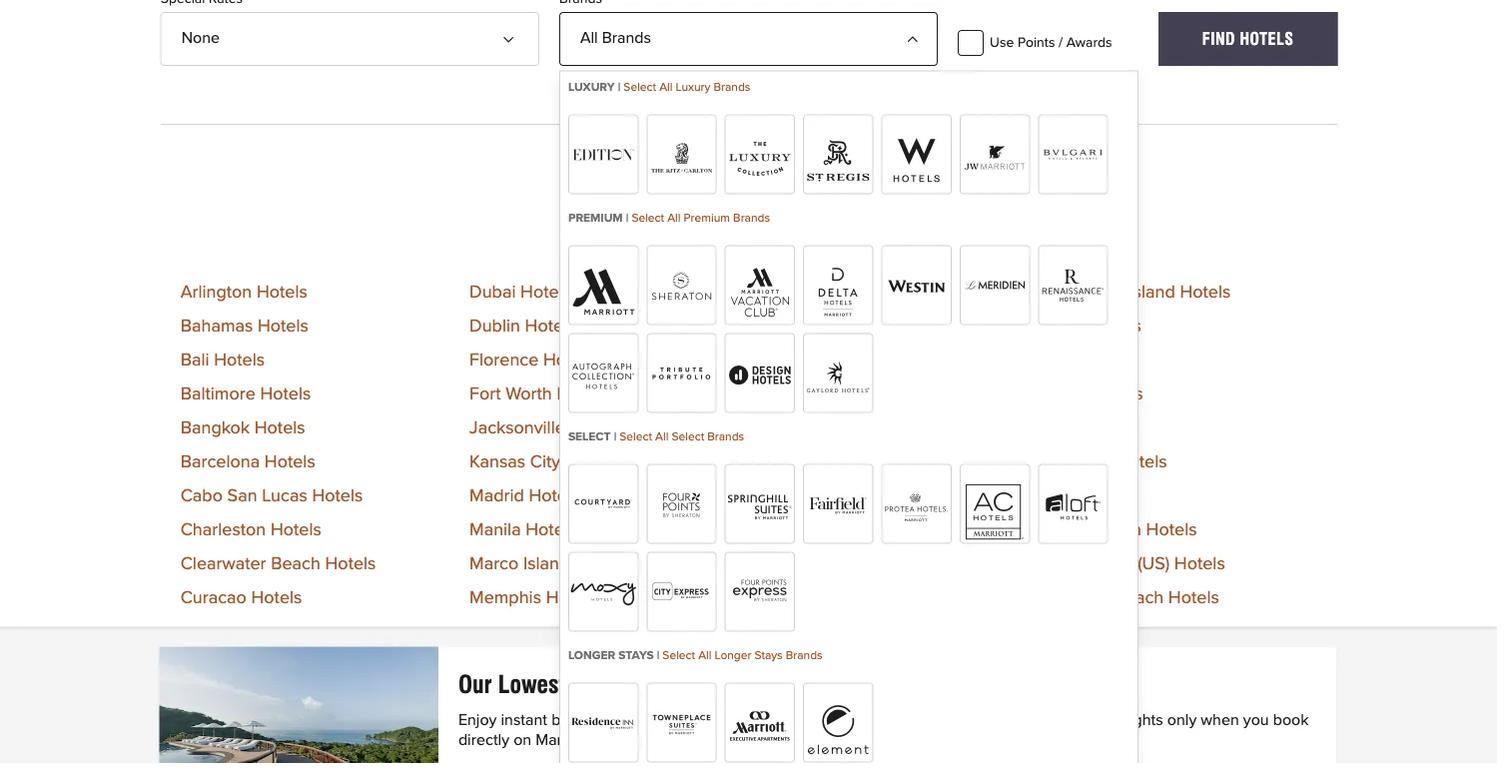 Task type: locate. For each thing, give the bounding box(es) containing it.
1 horizontal spatial city
[[778, 487, 809, 505]]

| for luxury |
[[618, 81, 621, 93]]

when
[[1201, 713, 1239, 729]]

marco island hotels
[[470, 555, 625, 573]]

free right in,
[[941, 713, 973, 729]]

rome hotels
[[739, 521, 840, 539]]

barcelona
[[181, 453, 260, 471]]

palm
[[739, 453, 777, 471], [1071, 589, 1110, 607]]

palm springs hotels link
[[739, 453, 897, 471]]

padre
[[1078, 283, 1125, 301]]

madrid hotels
[[470, 487, 580, 505]]

0 horizontal spatial on
[[514, 733, 532, 749]]

0 vertical spatial city
[[530, 453, 561, 471]]

hotels
[[1240, 29, 1294, 48], [257, 283, 308, 301], [521, 283, 571, 301], [844, 283, 895, 301], [1180, 283, 1231, 301], [258, 317, 309, 335], [525, 317, 576, 335], [813, 317, 864, 335], [1091, 317, 1142, 335], [214, 351, 265, 369], [543, 351, 594, 369], [846, 351, 897, 369], [260, 385, 311, 403], [557, 385, 608, 403], [785, 385, 836, 403], [1093, 385, 1144, 403], [254, 419, 305, 437], [570, 419, 621, 437], [845, 419, 896, 437], [1089, 419, 1139, 437], [265, 453, 315, 471], [565, 453, 616, 471], [846, 453, 897, 471], [1117, 453, 1167, 471], [312, 487, 363, 505], [529, 487, 580, 505], [813, 487, 864, 505], [1086, 487, 1137, 505], [271, 521, 322, 539], [526, 521, 577, 539], [789, 521, 840, 539], [1146, 521, 1197, 539], [325, 555, 376, 573], [574, 555, 625, 573], [816, 555, 867, 573], [1175, 555, 1226, 573], [251, 589, 302, 607], [546, 589, 597, 607], [812, 589, 863, 607], [1169, 589, 1220, 607]]

1 vertical spatial city
[[778, 487, 809, 505]]

arlington
[[181, 283, 252, 301]]

0 vertical spatial island
[[1129, 283, 1176, 301]]

lowest
[[498, 670, 566, 699]]

park city hotels
[[739, 487, 864, 505]]

charleston hotels link
[[181, 521, 322, 539]]

all up luxury
[[580, 30, 598, 46]]

find hotels button
[[1159, 12, 1338, 66]]

select
[[568, 431, 611, 443]]

tucson hotels
[[1028, 419, 1139, 437]]

on inside enjoy instant benefits like our best rate guarantee, mobile check-in, free wi-fi and earn free nights only when you book directly on marriott.com.
[[514, 733, 532, 749]]

in,
[[921, 713, 937, 729]]

select right luxury
[[624, 81, 656, 93]]

niagara falls hotels
[[739, 419, 896, 437]]

0 horizontal spatial san
[[227, 487, 257, 505]]

san down "barcelona hotels" link
[[227, 487, 257, 505]]

beach for miami
[[790, 283, 840, 301]]

baltimore
[[181, 385, 256, 403]]

guarantee,
[[738, 713, 816, 729]]

brands up 'luxury | select all luxury brands'
[[602, 30, 651, 46]]

all left premium
[[667, 212, 681, 224]]

longer stays | select all longer stays brands
[[568, 650, 823, 662]]

brands
[[602, 30, 651, 46], [714, 81, 751, 93], [733, 212, 770, 224], [708, 431, 744, 443], [786, 650, 823, 662]]

brands for select all premium brands
[[733, 212, 770, 224]]

| right premium
[[626, 212, 629, 224]]

island up memphis hotels link at left bottom
[[523, 555, 570, 573]]

premium | select all premium brands
[[568, 212, 770, 224]]

san juan hotels link
[[739, 555, 867, 573]]

montreal hotels link
[[739, 317, 864, 335]]

all left luxury
[[659, 81, 673, 93]]

select right premium
[[632, 212, 664, 224]]

island right 'padre'
[[1129, 283, 1176, 301]]

free
[[941, 713, 973, 729], [1082, 713, 1114, 729]]

1 vertical spatial island
[[523, 555, 570, 573]]

brands right premium
[[733, 212, 770, 224]]

sydney hotels
[[1028, 317, 1142, 335]]

virginia
[[1028, 521, 1087, 539]]

beach
[[790, 283, 840, 301], [792, 351, 842, 369], [1092, 521, 1142, 539], [271, 555, 321, 573], [1114, 589, 1164, 607]]

island
[[1129, 283, 1176, 301], [523, 555, 570, 573]]

bahamas
[[181, 317, 253, 335]]

islands
[[1079, 555, 1133, 573]]

dublin hotels
[[470, 317, 576, 335]]

san
[[227, 487, 257, 505], [739, 555, 769, 573]]

points
[[1018, 36, 1055, 50]]

napa hotels
[[739, 385, 836, 403]]

free right earn
[[1082, 713, 1114, 729]]

1 horizontal spatial san
[[739, 555, 769, 573]]

bahamas hotels
[[181, 317, 309, 335]]

fort
[[470, 385, 501, 403]]

| right select
[[614, 431, 617, 443]]

find
[[1203, 29, 1236, 48]]

1 vertical spatial on
[[514, 733, 532, 749]]

city up rome hotels link
[[778, 487, 809, 505]]

directly
[[458, 733, 510, 749]]

1 horizontal spatial island
[[1129, 283, 1176, 301]]

0 horizontal spatial island
[[523, 555, 570, 573]]

0 vertical spatial on
[[851, 670, 874, 699]]

luxury | select all luxury brands
[[568, 81, 751, 93]]

arlington hotels
[[181, 283, 308, 301]]

1 horizontal spatial free
[[1082, 713, 1114, 729]]

only
[[1168, 713, 1197, 729]]

south
[[1028, 283, 1074, 301]]

all brands
[[580, 30, 651, 46]]

1 horizontal spatial on
[[851, 670, 874, 699]]

palm up park
[[739, 453, 777, 471]]

0 horizontal spatial free
[[941, 713, 973, 729]]

park city hotels link
[[739, 487, 864, 505]]

on down instant
[[514, 733, 532, 749]]

palm down islands
[[1071, 589, 1110, 607]]

| right luxury
[[618, 81, 621, 93]]

our lowest prices.  instant benefits.  only on marriott.com
[[458, 670, 1003, 699]]

south padre island hotels
[[1028, 283, 1231, 301]]

all for premium |
[[667, 212, 681, 224]]

beach up montreal hotels
[[790, 283, 840, 301]]

on right only
[[851, 670, 874, 699]]

check-
[[871, 713, 921, 729]]

trigger image
[[905, 25, 921, 41]]

city for park
[[778, 487, 809, 505]]

brands up only
[[786, 650, 823, 662]]

juan
[[773, 555, 811, 573]]

select all select brands link
[[620, 431, 744, 443]]

beach for virginia
[[1092, 521, 1142, 539]]

city down jacksonville hotels
[[530, 453, 561, 471]]

charleston
[[181, 521, 266, 539]]

brands down napa
[[708, 431, 744, 443]]

nights
[[1119, 713, 1164, 729]]

venice hotels
[[1028, 487, 1137, 505]]

and
[[1016, 713, 1043, 729]]

| for premium |
[[626, 212, 629, 224]]

1 vertical spatial palm
[[1071, 589, 1110, 607]]

0 horizontal spatial city
[[530, 453, 561, 471]]

miami
[[739, 283, 785, 301]]

bahamas hotels link
[[181, 317, 309, 335]]

manila hotels link
[[470, 521, 577, 539]]

barcelona hotels
[[181, 453, 315, 471]]

worth
[[506, 385, 552, 403]]

select for select all premium brands
[[632, 212, 664, 224]]

beach down virgin islands (us) hotels
[[1114, 589, 1164, 607]]

select up instant
[[663, 650, 695, 662]]

toronto
[[1028, 385, 1088, 403]]

select right select
[[620, 431, 652, 443]]

0 vertical spatial san
[[227, 487, 257, 505]]

enjoy
[[458, 713, 497, 729]]

virginia beach hotels
[[1028, 521, 1197, 539]]

dublin
[[470, 317, 520, 335]]

beach down montreal hotels
[[792, 351, 842, 369]]

beach down charleston hotels
[[271, 555, 321, 573]]

0 horizontal spatial palm
[[739, 453, 777, 471]]

clearwater
[[181, 555, 266, 573]]

city
[[530, 453, 561, 471], [778, 487, 809, 505]]

beach up virgin islands (us) hotels
[[1092, 521, 1142, 539]]

miami beach hotels
[[739, 283, 895, 301]]

all right select
[[655, 431, 669, 443]]

brands right luxury
[[714, 81, 751, 93]]

napa hotels link
[[739, 385, 836, 403]]

san down rome
[[739, 555, 769, 573]]

select | select all select brands
[[568, 431, 744, 443]]

fort worth hotels
[[470, 385, 608, 403]]



Task type: vqa. For each thing, say whether or not it's contained in the screenshot.
VIRGIN
yes



Task type: describe. For each thing, give the bounding box(es) containing it.
| right stays
[[657, 650, 660, 662]]

tucson
[[1028, 419, 1084, 437]]

clearwater beach hotels
[[181, 555, 376, 573]]

sarasota hotels
[[739, 589, 863, 607]]

dubai hotels link
[[470, 283, 571, 301]]

sydney
[[1028, 317, 1086, 335]]

mobile
[[820, 713, 867, 729]]

manila
[[470, 521, 521, 539]]

niagara falls hotels link
[[739, 419, 896, 437]]

all brands link
[[559, 12, 938, 66]]

dubai
[[470, 283, 516, 301]]

instant
[[501, 713, 547, 729]]

west palm beach hotels
[[1028, 589, 1220, 607]]

use points / awards
[[990, 36, 1112, 50]]

0 vertical spatial palm
[[739, 453, 777, 471]]

cabo
[[181, 487, 223, 505]]

enjoy instant benefits like our best rate guarantee, mobile check-in, free wi-fi and earn free nights only when you book directly on marriott.com.
[[458, 713, 1309, 749]]

beach for myrtle
[[792, 351, 842, 369]]

find hotels
[[1203, 29, 1294, 48]]

book direct image
[[159, 647, 438, 763]]

toronto hotels link
[[1028, 385, 1144, 403]]

luxury
[[676, 81, 711, 93]]

all for luxury |
[[659, 81, 673, 93]]

miami beach hotels link
[[739, 283, 895, 301]]

luxury
[[568, 81, 615, 93]]

stays
[[619, 650, 654, 662]]

brands for select all luxury brands
[[714, 81, 751, 93]]

napa
[[739, 385, 781, 403]]

marco
[[470, 555, 519, 573]]

jacksonville hotels link
[[470, 419, 621, 437]]

baltimore hotels link
[[181, 385, 311, 403]]

all for select |
[[655, 431, 669, 443]]

bali hotels
[[181, 351, 265, 369]]

2 free from the left
[[1082, 713, 1114, 729]]

virgin islands (us) hotels
[[1028, 555, 1226, 573]]

select for select all select brands
[[620, 431, 652, 443]]

1 vertical spatial san
[[739, 555, 769, 573]]

beach for clearwater
[[271, 555, 321, 573]]

montreal
[[739, 317, 808, 335]]

all left the longer
[[698, 650, 712, 662]]

| for select |
[[614, 431, 617, 443]]

hotels inside button
[[1240, 29, 1294, 48]]

select left niagara on the bottom
[[672, 431, 704, 443]]

select for select all luxury brands
[[624, 81, 656, 93]]

marriott.com.
[[536, 733, 627, 749]]

longer
[[715, 650, 752, 662]]

premium
[[568, 212, 623, 224]]

sydney hotels link
[[1028, 317, 1142, 335]]

toronto hotels
[[1028, 385, 1144, 403]]

brands for select all select brands
[[708, 431, 744, 443]]

florence
[[470, 351, 539, 369]]

vancouver hotels link
[[1028, 453, 1167, 471]]

falls
[[805, 419, 841, 437]]

(us)
[[1138, 555, 1170, 573]]

trigger image
[[506, 25, 522, 41]]

west palm beach hotels link
[[1028, 589, 1220, 607]]

1 horizontal spatial palm
[[1071, 589, 1110, 607]]

bali hotels link
[[181, 351, 265, 369]]

sarasota hotels link
[[739, 589, 863, 607]]

wi-
[[977, 713, 1000, 729]]

madrid hotels link
[[470, 487, 580, 505]]

cabo san lucas hotels
[[181, 487, 363, 505]]

rate
[[703, 713, 734, 729]]

none link
[[161, 12, 539, 66]]

our
[[640, 713, 663, 729]]

springs
[[782, 453, 841, 471]]

our
[[458, 670, 492, 699]]

marco island hotels link
[[470, 555, 625, 573]]

awards
[[1067, 36, 1112, 50]]

select all longer stays brands link
[[663, 650, 823, 662]]

baltimore hotels
[[181, 385, 311, 403]]

benefits.
[[714, 670, 797, 699]]

none
[[182, 30, 220, 46]]

venice
[[1028, 487, 1082, 505]]

benefits
[[552, 713, 608, 729]]

south padre island hotels link
[[1028, 283, 1231, 301]]

longer
[[568, 650, 615, 662]]

city for kansas
[[530, 453, 561, 471]]

rome hotels link
[[739, 521, 840, 539]]

jacksonville hotels
[[470, 419, 621, 437]]

barcelona hotels link
[[181, 453, 315, 471]]

bangkok hotels link
[[181, 419, 305, 437]]

manila hotels
[[470, 521, 577, 539]]

san juan hotels
[[739, 555, 867, 573]]

like
[[612, 713, 636, 729]]

1 free from the left
[[941, 713, 973, 729]]

curacao
[[181, 589, 247, 607]]

bali
[[181, 351, 209, 369]]

only
[[803, 670, 845, 699]]

bangkok
[[181, 419, 250, 437]]

kansas city hotels
[[470, 453, 616, 471]]

instant
[[643, 670, 708, 699]]

stays
[[755, 650, 783, 662]]

select all premium brands link
[[632, 212, 770, 224]]

myrtle beach hotels
[[739, 351, 897, 369]]

florence hotels link
[[470, 351, 594, 369]]

book
[[1273, 713, 1309, 729]]

/
[[1059, 36, 1063, 50]]

curacao hotels
[[181, 589, 302, 607]]



